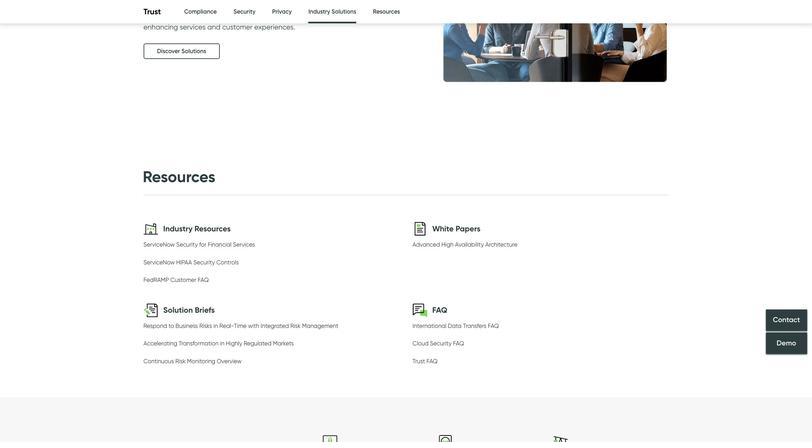 Task type: locate. For each thing, give the bounding box(es) containing it.
1 vertical spatial with
[[248, 323, 259, 330]]

accelerating
[[144, 340, 177, 347]]

security link
[[234, 0, 256, 24]]

1 vertical spatial risk
[[175, 358, 186, 365]]

white papers image
[[413, 222, 427, 236]]

industry resources image
[[144, 222, 158, 236]]

trust down the in
[[144, 7, 161, 16]]

fedramp customer faq link
[[144, 277, 209, 285]]

risk
[[291, 323, 301, 330], [175, 358, 186, 365]]

1 vertical spatial servicenow
[[144, 241, 175, 248]]

0 horizontal spatial in
[[214, 323, 218, 330]]

servicenow for servicenow hipaa security controls
[[144, 259, 175, 266]]

business
[[176, 323, 198, 330]]

with down markets,
[[215, 10, 229, 19]]

solutions for discover solutions
[[182, 48, 206, 55]]

industry up servicenow security for financial services
[[163, 224, 193, 234]]

with right 'time'
[[248, 323, 259, 330]]

1 vertical spatial industry
[[163, 224, 193, 234]]

advanced high availability architecture
[[413, 241, 518, 248]]

1 horizontal spatial solutions
[[332, 8, 356, 15]]

discover
[[157, 48, 180, 55]]

faq down cloud security faq link
[[427, 358, 438, 365]]

high
[[442, 241, 454, 248]]

respond to business risks in real-time with integrated risk management link
[[144, 323, 339, 331]]

faq image
[[413, 303, 427, 318]]

servicenow down the "industry resources" image
[[144, 241, 175, 248]]

to
[[169, 323, 174, 330]]

trust
[[144, 7, 161, 16], [413, 358, 425, 365]]

respond to business risks in real-time with integrated risk management
[[144, 323, 339, 330]]

0 vertical spatial in
[[214, 323, 218, 330]]

accelerating transformation in highly regulated markets
[[144, 340, 294, 347]]

with
[[215, 10, 229, 19], [248, 323, 259, 330]]

briefs
[[195, 305, 215, 315]]

0 horizontal spatial trust
[[144, 7, 161, 16]]

1 vertical spatial in
[[220, 340, 225, 347]]

highly
[[226, 340, 242, 347]]

0 horizontal spatial with
[[215, 10, 229, 19]]

trust faq
[[413, 358, 438, 365]]

industry
[[309, 8, 330, 15], [163, 224, 193, 234]]

0 vertical spatial solutions
[[332, 8, 356, 15]]

0 vertical spatial industry
[[309, 8, 330, 15]]

discover solutions link
[[144, 43, 220, 59]]

servicenow up fedramp
[[144, 259, 175, 266]]

industry right while
[[309, 8, 330, 15]]

architecture
[[486, 241, 518, 248]]

white papers
[[433, 224, 481, 234]]

1 horizontal spatial trust
[[413, 358, 425, 365]]

1 horizontal spatial with
[[248, 323, 259, 330]]

helps
[[279, 0, 296, 7]]

discover solutions
[[157, 48, 206, 55]]

gdpr icon image
[[323, 435, 338, 442]]

1 vertical spatial trust
[[413, 358, 425, 365]]

1 horizontal spatial risk
[[291, 323, 301, 330]]

cloud
[[413, 340, 429, 347]]

trust down cloud in the bottom right of the page
[[413, 358, 425, 365]]

faq right transfers
[[488, 323, 499, 330]]

0 horizontal spatial solutions
[[182, 48, 206, 55]]

2 vertical spatial servicenow
[[144, 259, 175, 266]]

servicenow hipaa security controls link
[[144, 259, 239, 267]]

with inside in heavily regulated markets, servicenow helps organizations comply with global mandates while enhancing services and customer experiences.
[[215, 10, 229, 19]]

servicenow for servicenow security for financial services
[[144, 241, 175, 248]]

1 horizontal spatial in
[[220, 340, 225, 347]]

solutions
[[332, 8, 356, 15], [182, 48, 206, 55]]

0 vertical spatial trust
[[144, 7, 161, 16]]

security
[[234, 8, 256, 15], [176, 241, 198, 248], [193, 259, 215, 266], [430, 340, 452, 347]]

in left highly
[[220, 340, 225, 347]]

0 vertical spatial with
[[215, 10, 229, 19]]

0 vertical spatial risk
[[291, 323, 301, 330]]

international data transfers faq link
[[413, 323, 499, 331]]

servicenow up mandates
[[238, 0, 277, 7]]

markets,
[[209, 0, 237, 7]]

resources
[[373, 8, 400, 15], [143, 167, 215, 186], [195, 224, 231, 234]]

fedramp
[[144, 277, 169, 284]]

security up customer
[[234, 8, 256, 15]]

respond
[[144, 323, 167, 330]]

faq
[[198, 277, 209, 284], [433, 305, 448, 315], [488, 323, 499, 330], [453, 340, 464, 347], [427, 358, 438, 365]]

continuous
[[144, 358, 174, 365]]

while
[[288, 10, 305, 19]]

servicenow security for financial services
[[144, 241, 255, 248]]

global
[[231, 10, 252, 19]]

privacy link
[[272, 0, 292, 24]]

industry inside "industry solutions" link
[[309, 8, 330, 15]]

compliance
[[184, 8, 217, 15]]

0 horizontal spatial industry
[[163, 224, 193, 234]]

faq inside "link"
[[488, 323, 499, 330]]

services
[[233, 241, 255, 248]]

in right risks on the bottom of the page
[[214, 323, 218, 330]]

resources link
[[373, 0, 400, 24]]

experiences.
[[254, 23, 295, 31]]

risk right integrated
[[291, 323, 301, 330]]

1 vertical spatial solutions
[[182, 48, 206, 55]]

1 horizontal spatial industry
[[309, 8, 330, 15]]

servicenow security for financial services link
[[144, 241, 255, 250]]

transfers
[[463, 323, 487, 330]]

security left for
[[176, 241, 198, 248]]

industry for industry solutions
[[309, 8, 330, 15]]

data
[[448, 323, 462, 330]]

demo link
[[766, 333, 808, 354]]

servicenow
[[238, 0, 277, 7], [144, 241, 175, 248], [144, 259, 175, 266]]

risk left 'monitoring'
[[175, 358, 186, 365]]

0 vertical spatial servicenow
[[238, 0, 277, 7]]

in
[[214, 323, 218, 330], [220, 340, 225, 347]]

solutions for industry solutions
[[332, 8, 356, 15]]



Task type: vqa. For each thing, say whether or not it's contained in the screenshot.
Read Story link
no



Task type: describe. For each thing, give the bounding box(es) containing it.
hipaa
[[176, 259, 192, 266]]

papers
[[456, 224, 481, 234]]

in
[[144, 0, 149, 7]]

availability
[[455, 241, 484, 248]]

solution
[[163, 305, 193, 315]]

privacy
[[272, 8, 292, 15]]

advanced
[[413, 241, 440, 248]]

markets
[[273, 340, 294, 347]]

compliance link
[[184, 0, 217, 24]]

heavily
[[151, 0, 174, 7]]

transformation
[[179, 340, 219, 347]]

continuous risk monitoring overview link
[[144, 358, 242, 367]]

regulated
[[244, 340, 272, 347]]

servicenow inside in heavily regulated markets, servicenow helps organizations comply with global mandates while enhancing services and customer experiences.
[[238, 0, 277, 7]]

trust for trust
[[144, 7, 161, 16]]

and
[[207, 23, 221, 31]]

0 vertical spatial resources
[[373, 8, 400, 15]]

industry solutions
[[309, 8, 356, 15]]

industry resources
[[163, 224, 231, 234]]

risks
[[199, 323, 212, 330]]

international
[[413, 323, 447, 330]]

management
[[302, 323, 339, 330]]

advanced high availability architecture link
[[413, 241, 518, 250]]

responsible disclosure icon image
[[438, 435, 453, 442]]

2 vertical spatial resources
[[195, 224, 231, 234]]

solution briefs image
[[144, 303, 158, 318]]

fedramp customer faq
[[144, 277, 209, 284]]

with inside respond to business risks in real-time with integrated risk management link
[[248, 323, 259, 330]]

solution briefs
[[163, 305, 215, 315]]

customer
[[222, 23, 253, 31]]

demo
[[777, 339, 797, 348]]

organizations
[[144, 10, 188, 19]]

controls
[[217, 259, 239, 266]]

regulated
[[176, 0, 208, 7]]

contact link
[[766, 310, 808, 331]]

enhancing
[[144, 23, 178, 31]]

trust faq link
[[413, 358, 438, 367]]

for
[[199, 241, 206, 248]]

security down servicenow security for financial services link
[[193, 259, 215, 266]]

financial
[[208, 241, 232, 248]]

in heavily regulated markets, servicenow helps organizations comply with global mandates while enhancing services and customer experiences.
[[144, 0, 305, 31]]

customer
[[170, 277, 196, 284]]

faq up international on the right of page
[[433, 305, 448, 315]]

real-
[[220, 323, 234, 330]]

0 horizontal spatial risk
[[175, 358, 186, 365]]

services
[[180, 23, 206, 31]]

trust for trust faq
[[413, 358, 425, 365]]

code of ethics icon image
[[554, 435, 568, 442]]

integrated
[[261, 323, 289, 330]]

continuous risk monitoring overview
[[144, 358, 242, 365]]

international data transfers faq
[[413, 323, 499, 330]]

cloud security faq
[[413, 340, 464, 347]]

faq right customer
[[198, 277, 209, 284]]

white
[[433, 224, 454, 234]]

contact
[[773, 316, 801, 325]]

servicenow hipaa security controls
[[144, 259, 239, 266]]

industry for industry resources
[[163, 224, 193, 234]]

industry solutions link
[[309, 0, 356, 25]]

mandates
[[253, 10, 287, 19]]

a professional team having a meeting at an office space. image
[[432, 0, 675, 141]]

1 vertical spatial resources
[[143, 167, 215, 186]]

time
[[234, 323, 247, 330]]

faq down international data transfers faq "link"
[[453, 340, 464, 347]]

overview
[[217, 358, 242, 365]]

monitoring
[[187, 358, 215, 365]]

cloud security faq link
[[413, 340, 464, 349]]

security right cloud in the bottom right of the page
[[430, 340, 452, 347]]

comply
[[190, 10, 213, 19]]

accelerating transformation in highly regulated markets link
[[144, 340, 294, 349]]



